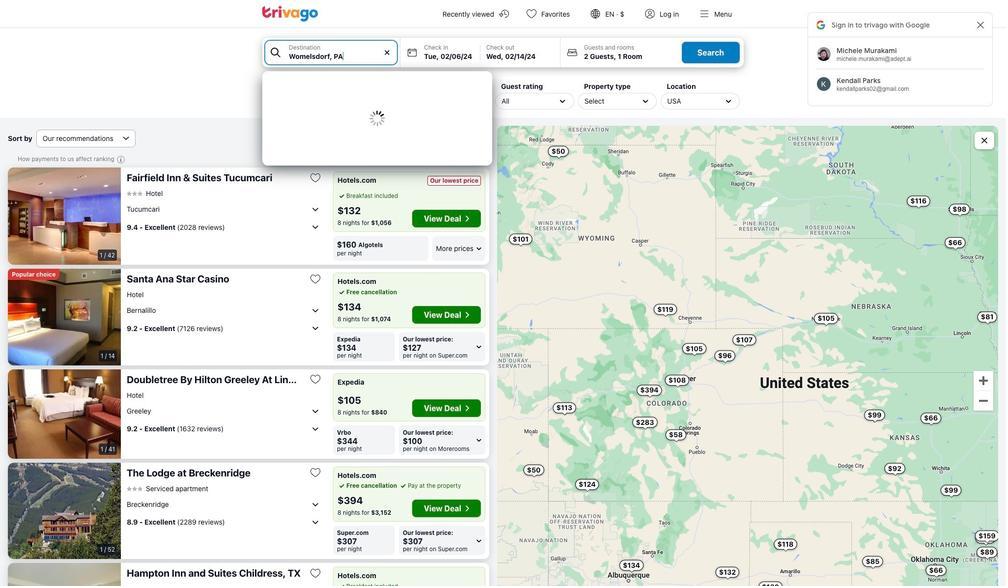 Task type: describe. For each thing, give the bounding box(es) containing it.
trivago logo image
[[262, 6, 318, 22]]

doubletree by hilton greeley at lincoln park, (greeley, usa) image
[[8, 369, 121, 459]]

map region
[[497, 126, 999, 586]]

the lodge at breckenridge, (breckenridge, usa) image
[[8, 463, 121, 559]]



Task type: locate. For each thing, give the bounding box(es) containing it.
hampton inn and suites childress, tx, (childress, usa) image
[[8, 563, 121, 586]]

santa ana star casino, (bernalillo, usa) image
[[8, 269, 121, 365]]

None field
[[262, 38, 492, 166]]

Where to? search field
[[289, 51, 394, 61]]

fairfield inn & suites tucumcari, (tucumcari, usa) image
[[8, 168, 121, 265]]

clear image
[[383, 48, 392, 57]]



Task type: vqa. For each thing, say whether or not it's contained in the screenshot.
bottommost "check prices and availability for your selected dates"
no



